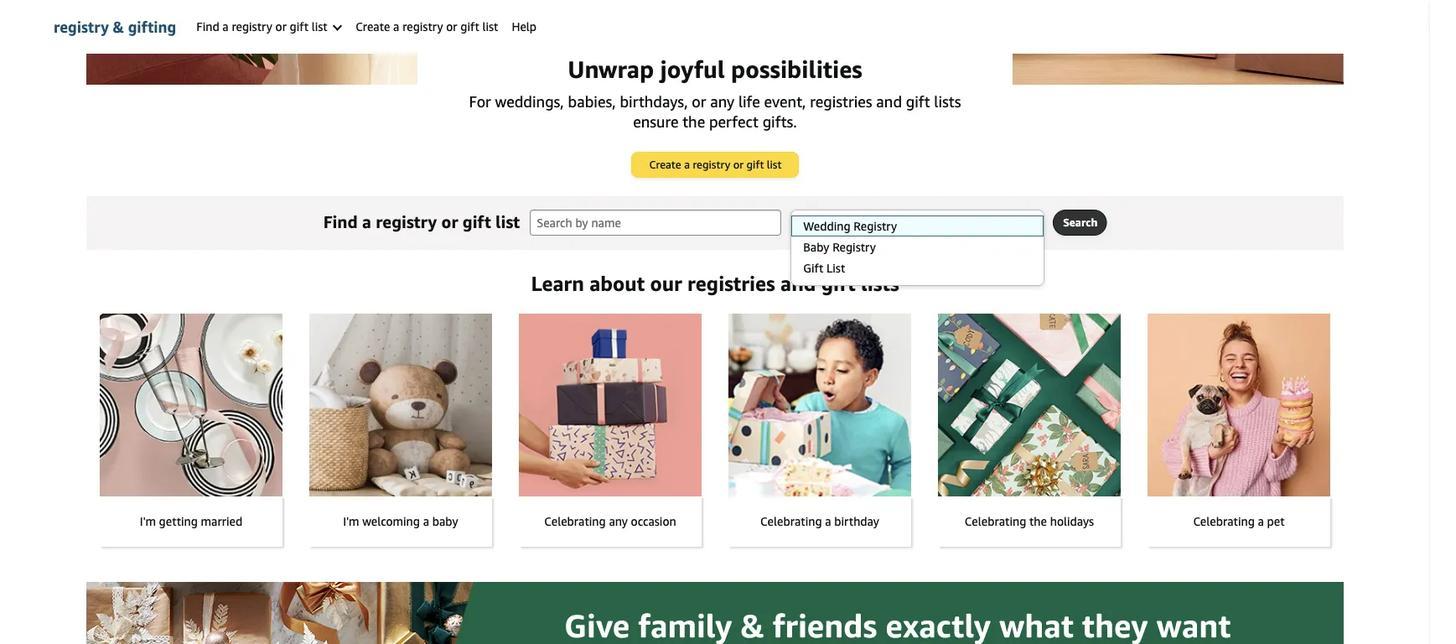 Task type: locate. For each thing, give the bounding box(es) containing it.
any inside for weddings, babies, birthdays, or any life event, registries and gift lists ensure the perfect gifts.
[[711, 92, 735, 110]]

lists inside for weddings, babies, birthdays, or any life event, registries and gift lists ensure the perfect gifts.
[[935, 92, 962, 110]]

or inside for weddings, babies, birthdays, or any life event, registries and gift lists ensure the perfect gifts.
[[692, 92, 707, 110]]

i'm left getting
[[140, 515, 156, 528]]

0 horizontal spatial any
[[609, 515, 628, 528]]

1 horizontal spatial search
[[1064, 216, 1098, 229]]

any left occasion at bottom
[[609, 515, 628, 528]]

a child opening a birthday present image
[[729, 314, 912, 497]]

or
[[276, 20, 287, 34], [446, 20, 458, 34], [692, 92, 707, 110], [734, 158, 744, 171], [442, 211, 458, 231]]

1 horizontal spatial i'm
[[343, 515, 359, 528]]

1 vertical spatial registry
[[833, 240, 876, 254]]

perfect
[[709, 112, 759, 130]]

the left holidays
[[1030, 515, 1048, 528]]

and
[[877, 92, 902, 110], [781, 271, 817, 296]]

find a registry or gift list link
[[190, 0, 349, 54]]

gift
[[804, 261, 824, 275]]

0 vertical spatial registries
[[810, 92, 873, 110]]

a inside celebrating a birthday link
[[825, 515, 832, 528]]

i'm getting married link
[[100, 314, 283, 547]]

celebrating a birthday
[[761, 515, 880, 528]]

create a registry or gift list
[[356, 20, 499, 34], [650, 158, 782, 171]]

registry
[[54, 18, 109, 36], [232, 20, 272, 34], [403, 20, 443, 34], [693, 158, 731, 171], [376, 211, 437, 231]]

1 vertical spatial any
[[609, 515, 628, 528]]

registries right our
[[688, 271, 776, 296]]

1 i'm from the left
[[140, 515, 156, 528]]

i'm for i'm getting married
[[140, 515, 156, 528]]

celebrating inside celebrating a pet link
[[1194, 515, 1255, 528]]

0 horizontal spatial find
[[197, 20, 219, 34]]

1 horizontal spatial find
[[323, 211, 358, 231]]

search
[[802, 216, 835, 229], [1064, 216, 1098, 229]]

1 horizontal spatial any
[[711, 92, 735, 110]]

celebrating inside celebrating any occasion link
[[545, 515, 606, 528]]

registries inside for weddings, babies, birthdays, or any life event, registries and gift lists ensure the perfect gifts.
[[810, 92, 873, 110]]

weddings,
[[495, 92, 564, 110]]

Search by name text field
[[530, 210, 782, 236]]

celebrating the holidays link
[[939, 314, 1121, 547]]

list
[[827, 261, 846, 275]]

search right dropdown image
[[1064, 216, 1098, 229]]

0 vertical spatial and
[[877, 92, 902, 110]]

celebrating a pet
[[1194, 515, 1285, 528]]

the
[[683, 112, 706, 130], [1030, 515, 1048, 528]]

0 horizontal spatial registries
[[688, 271, 776, 296]]

a pair of champagne flutes on top of plates with ribbon image
[[100, 314, 283, 497]]

birthday
[[835, 515, 880, 528]]

1 vertical spatial lists
[[861, 271, 900, 296]]

1 horizontal spatial create a registry or gift list
[[650, 158, 782, 171]]

celebrating left the birthday
[[761, 515, 822, 528]]

registries down possibilities
[[810, 92, 873, 110]]

celebrating inside celebrating the holidays link
[[965, 515, 1027, 528]]

1 horizontal spatial lists
[[935, 92, 962, 110]]

list box
[[791, 216, 1044, 278]]

dropdown image
[[1028, 219, 1036, 226]]

any up perfect
[[711, 92, 735, 110]]

0 vertical spatial any
[[711, 92, 735, 110]]

2 search from the left
[[1064, 216, 1098, 229]]

gifting
[[128, 18, 176, 36]]

celebrating for celebrating a birthday
[[761, 515, 822, 528]]

3 celebrating from the left
[[965, 515, 1027, 528]]

i'm
[[140, 515, 156, 528], [343, 515, 359, 528]]

1 vertical spatial and
[[781, 271, 817, 296]]

0 vertical spatial lists
[[935, 92, 962, 110]]

gift
[[290, 20, 309, 34], [461, 20, 480, 34], [906, 92, 931, 110], [747, 158, 764, 171], [463, 211, 491, 231], [822, 271, 856, 296]]

create
[[356, 20, 390, 34], [650, 158, 682, 171]]

0 vertical spatial create a registry or gift list link
[[349, 0, 505, 54]]

&
[[113, 18, 124, 36]]

create a registry or gift list link
[[349, 0, 505, 54], [632, 153, 798, 177]]

1 vertical spatial create a registry or gift list
[[650, 158, 782, 171]]

celebrating a birthday link
[[729, 314, 912, 547]]

list inside "link"
[[312, 20, 328, 34]]

a
[[223, 20, 229, 34], [393, 20, 400, 34], [684, 158, 690, 171], [362, 211, 372, 231], [423, 515, 429, 528], [825, 515, 832, 528], [1258, 515, 1265, 528]]

0 horizontal spatial create a registry or gift list link
[[349, 0, 505, 54]]

baby
[[433, 515, 458, 528]]

0 horizontal spatial create
[[356, 20, 390, 34]]

1 horizontal spatial create a registry or gift list link
[[632, 153, 798, 177]]

celebrating a pet link
[[1148, 314, 1331, 547]]

any
[[711, 92, 735, 110], [609, 515, 628, 528]]

find a registry or gift list
[[197, 20, 331, 34], [323, 211, 520, 231]]

1 vertical spatial the
[[1030, 515, 1048, 528]]

find
[[197, 20, 219, 34], [323, 211, 358, 231]]

celebrating inside celebrating a birthday link
[[761, 515, 822, 528]]

celebrating left pet in the bottom of the page
[[1194, 515, 1255, 528]]

wedding registry option
[[791, 216, 1044, 237]]

for weddings, babies, birthdays, or any life event, registries and gift lists ensure the perfect gifts.
[[469, 92, 962, 130]]

registry & gifting link
[[54, 0, 176, 54]]

gift inside for weddings, babies, birthdays, or any life event, registries and gift lists ensure the perfect gifts.
[[906, 92, 931, 110]]

0 vertical spatial find a registry or gift list
[[197, 20, 331, 34]]

2 i'm from the left
[[343, 515, 359, 528]]

list box containing wedding registry
[[791, 216, 1044, 278]]

search for search
[[1064, 216, 1098, 229]]

1 celebrating from the left
[[545, 515, 606, 528]]

0 horizontal spatial i'm
[[140, 515, 156, 528]]

2 celebrating from the left
[[761, 515, 822, 528]]

gifts.
[[763, 112, 797, 130]]

registry down by
[[833, 240, 876, 254]]

the right ensure
[[683, 112, 706, 130]]

a inside 'i'm welcoming a baby' link
[[423, 515, 429, 528]]

0 horizontal spatial create a registry or gift list
[[356, 20, 499, 34]]

celebrating for celebrating a pet
[[1194, 515, 1255, 528]]

0 vertical spatial create a registry or gift list
[[356, 20, 499, 34]]

help
[[512, 20, 537, 34]]

list
[[312, 20, 328, 34], [483, 20, 499, 34], [767, 158, 782, 171], [496, 211, 520, 231]]

wedding registry link
[[792, 216, 1044, 237]]

Search submit
[[1054, 211, 1107, 235]]

1 horizontal spatial registries
[[810, 92, 873, 110]]

0 vertical spatial the
[[683, 112, 706, 130]]

search up the baby
[[802, 216, 835, 229]]

baby
[[804, 240, 830, 254]]

celebrating
[[545, 515, 606, 528], [761, 515, 822, 528], [965, 515, 1027, 528], [1194, 515, 1255, 528]]

any inside celebrating any occasion link
[[609, 515, 628, 528]]

0 horizontal spatial the
[[683, 112, 706, 130]]

pet
[[1268, 515, 1285, 528]]

0 horizontal spatial and
[[781, 271, 817, 296]]

ensure
[[633, 112, 679, 130]]

celebrating left occasion at bottom
[[545, 515, 606, 528]]

birthdays,
[[620, 92, 688, 110]]

wrapped holiday gifts with name tags image
[[939, 314, 1121, 497]]

lists
[[935, 92, 962, 110], [861, 271, 900, 296]]

request a gift list image
[[86, 582, 1344, 644]]

celebrating left holidays
[[965, 515, 1027, 528]]

celebrating the holidays
[[965, 515, 1095, 528]]

registry right by
[[854, 219, 898, 233]]

0 vertical spatial find
[[197, 20, 219, 34]]

1 vertical spatial create
[[650, 158, 682, 171]]

celebrating any occasion
[[545, 515, 677, 528]]

0 horizontal spatial search
[[802, 216, 835, 229]]

4 celebrating from the left
[[1194, 515, 1255, 528]]

1 vertical spatial find
[[323, 211, 358, 231]]

registry
[[854, 219, 898, 233], [833, 240, 876, 254]]

1 horizontal spatial and
[[877, 92, 902, 110]]

registries
[[810, 92, 873, 110], [688, 271, 776, 296]]

our
[[650, 271, 683, 296]]

help link
[[505, 0, 544, 54]]

welcoming
[[362, 515, 420, 528]]

1 search from the left
[[802, 216, 835, 229]]

i'm left welcoming
[[343, 515, 359, 528]]

1 horizontal spatial create
[[650, 158, 682, 171]]



Task type: describe. For each thing, give the bounding box(es) containing it.
find a registry or gift list inside "link"
[[197, 20, 331, 34]]

life
[[739, 92, 761, 110]]

getting
[[159, 515, 198, 528]]

holidays
[[1051, 515, 1095, 528]]

search for search by
[[802, 216, 835, 229]]

a hand holding a stack of wraped gifts image
[[519, 314, 702, 497]]

0 vertical spatial registry
[[854, 219, 898, 233]]

i'm welcoming a baby
[[343, 515, 458, 528]]

wedding registry baby registry gift list
[[804, 219, 898, 275]]

a inside find a registry or gift list "link"
[[223, 20, 229, 34]]

baby registry link
[[792, 237, 1044, 257]]

celebrating for celebrating any occasion
[[545, 515, 606, 528]]

by
[[838, 216, 850, 229]]

pet parent with dog and dessert image
[[1148, 314, 1331, 497]]

occasion
[[631, 515, 677, 528]]

or inside "link"
[[276, 20, 287, 34]]

i'm welcoming a baby link
[[309, 314, 492, 547]]

unwrap joyful possibilities
[[568, 55, 863, 83]]

celebrating for celebrating the holidays
[[965, 515, 1027, 528]]

the inside for weddings, babies, birthdays, or any life event, registries and gift lists ensure the perfect gifts.
[[683, 112, 706, 130]]

babies,
[[568, 92, 616, 110]]

for
[[469, 92, 491, 110]]

1 vertical spatial registries
[[688, 271, 776, 296]]

learn about our registries and gift lists
[[531, 271, 900, 296]]

0 vertical spatial create
[[356, 20, 390, 34]]

search by
[[802, 216, 850, 229]]

registry & gifting
[[54, 18, 176, 36]]

registry inside "link"
[[232, 20, 272, 34]]

baby nursery with crib and teddy bear image
[[309, 314, 492, 497]]

1 vertical spatial find a registry or gift list
[[323, 211, 520, 231]]

wedding
[[804, 219, 851, 233]]

1 vertical spatial create a registry or gift list link
[[632, 153, 798, 177]]

i'm for i'm welcoming a baby
[[343, 515, 359, 528]]

learn
[[531, 271, 585, 296]]

married
[[201, 515, 243, 528]]

possibilities
[[731, 55, 863, 83]]

celebrating any occasion link
[[519, 314, 702, 547]]

i'm getting married
[[140, 515, 243, 528]]

and inside for weddings, babies, birthdays, or any life event, registries and gift lists ensure the perfect gifts.
[[877, 92, 902, 110]]

joyful
[[661, 55, 725, 83]]

about
[[590, 271, 645, 296]]

0 horizontal spatial lists
[[861, 271, 900, 296]]

unwrap
[[568, 55, 654, 83]]

a inside celebrating a pet link
[[1258, 515, 1265, 528]]

event,
[[765, 92, 806, 110]]

gift list link
[[792, 257, 1044, 278]]

custom gift boxes and confetti image
[[86, 0, 1344, 85]]

1 horizontal spatial the
[[1030, 515, 1048, 528]]

gift inside "link"
[[290, 20, 309, 34]]

find inside "link"
[[197, 20, 219, 34]]



Task type: vqa. For each thing, say whether or not it's contained in the screenshot.
registry & gifting link
yes



